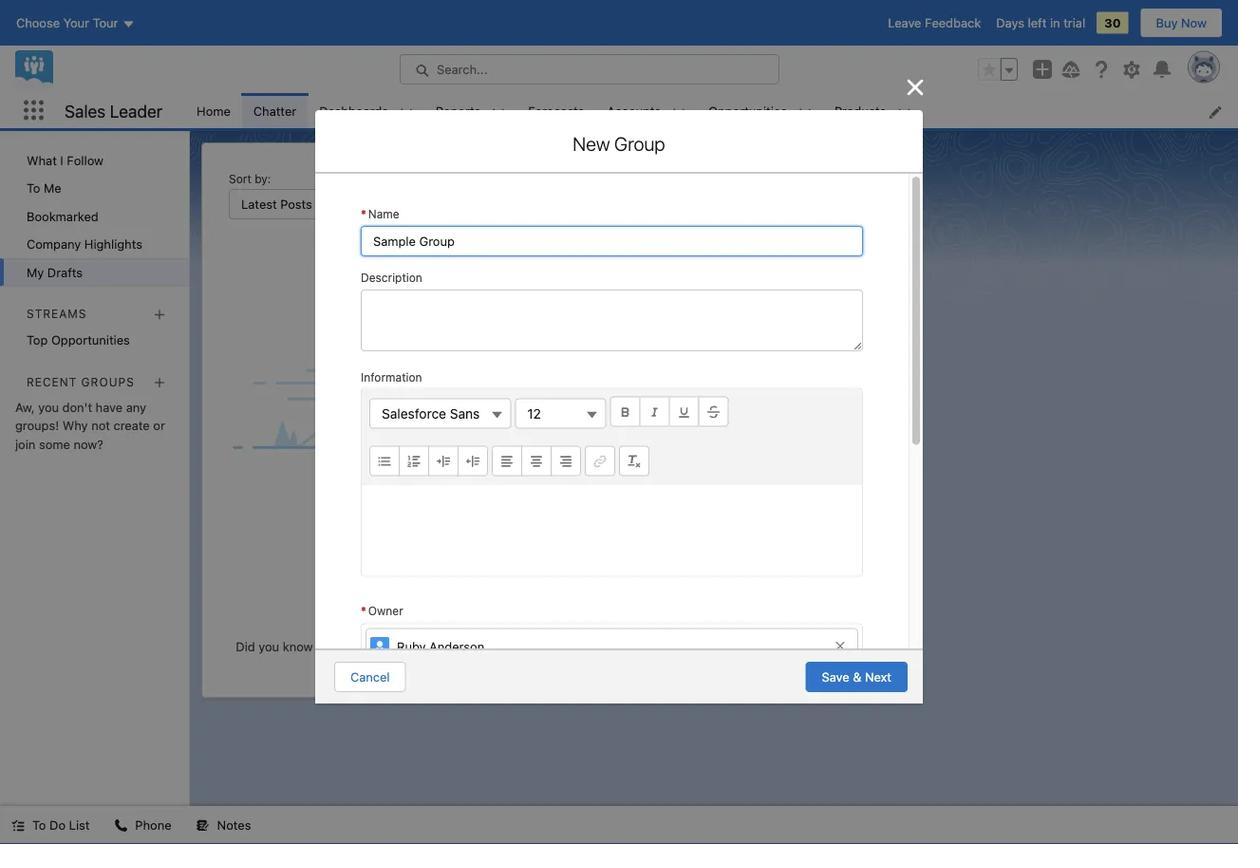 Task type: vqa. For each thing, say whether or not it's contained in the screenshot.
Check this out!
yes



Task type: describe. For each thing, give the bounding box(es) containing it.
text default image for phone
[[114, 819, 128, 832]]

cancel button
[[334, 662, 406, 692]]

to me
[[27, 181, 61, 195]]

save & next
[[822, 670, 892, 684]]

leave feedback
[[888, 16, 981, 30]]

not
[[91, 418, 110, 433]]

phone button
[[103, 806, 183, 844]]

buy
[[1156, 16, 1178, 30]]

posts?
[[478, 640, 516, 654]]

home
[[197, 103, 231, 118]]

buy now
[[1156, 16, 1207, 30]]

we
[[316, 640, 333, 654]]

accounts list item
[[596, 93, 697, 128]]

did
[[236, 640, 255, 654]]

align text element
[[492, 446, 581, 476]]

12
[[527, 406, 541, 421]]

reports
[[436, 103, 481, 118]]

save
[[822, 670, 850, 684]]

create
[[114, 418, 150, 433]]

name
[[368, 207, 399, 220]]

recent groups
[[27, 375, 135, 389]]

inverse image
[[904, 76, 927, 99]]

accounts link
[[596, 93, 672, 128]]

dashboards list item
[[308, 93, 424, 128]]

anderson
[[429, 640, 485, 654]]

company
[[27, 237, 81, 251]]

to for to me
[[27, 181, 40, 195]]

sales leader
[[65, 100, 162, 121]]

check this out! status
[[217, 558, 816, 670]]

owner
[[368, 604, 403, 618]]

format body element
[[369, 446, 488, 476]]

ruby anderson
[[397, 640, 485, 654]]

of
[[434, 640, 446, 654]]

search... button
[[400, 54, 780, 85]]

feedback
[[925, 16, 981, 30]]

company highlights
[[27, 237, 142, 251]]

can
[[544, 640, 565, 654]]

top opportunities link
[[0, 326, 189, 354]]

group
[[615, 132, 665, 154]]

* for name
[[361, 207, 366, 220]]

home link
[[185, 93, 242, 128]]

sort by:
[[229, 172, 271, 185]]

notes button
[[185, 806, 263, 844]]

check this out!
[[454, 604, 579, 627]]

why not create or join some now?
[[15, 418, 165, 451]]

leave
[[888, 16, 922, 30]]

drafts
[[397, 640, 431, 654]]

opportunities list item
[[697, 93, 823, 128]]

new group
[[573, 132, 665, 154]]

why
[[62, 418, 88, 433]]

share
[[692, 640, 724, 654]]

description
[[361, 271, 422, 284]]

what
[[27, 153, 57, 167]]

chatter
[[253, 103, 296, 118]]

aw,
[[15, 400, 35, 414]]

know
[[283, 640, 313, 654]]

aw, you don't have any groups!
[[15, 400, 146, 433]]

my
[[27, 265, 44, 279]]

some
[[39, 437, 70, 451]]

join
[[15, 437, 36, 451]]

recent groups link
[[27, 375, 135, 389]]

format font family and size group
[[369, 396, 610, 446]]

Description text field
[[361, 290, 863, 351]]

me
[[44, 181, 61, 195]]

bookmarked
[[27, 209, 99, 223]]

new
[[573, 132, 610, 154]]

toolbar containing salesforce sans
[[362, 389, 862, 485]]

streams
[[27, 307, 87, 321]]

to me link
[[0, 174, 189, 202]]

by:
[[255, 172, 271, 185]]

products list item
[[823, 93, 923, 128]]

opportunities link
[[697, 93, 799, 128]]



Task type: locate. For each thing, give the bounding box(es) containing it.
sort
[[229, 172, 251, 185]]

&
[[853, 670, 862, 684]]

1 horizontal spatial opportunities
[[708, 103, 787, 118]]

* for owner
[[361, 604, 366, 618]]

my drafts link
[[0, 258, 189, 286]]

next
[[865, 670, 892, 684]]

auto-
[[336, 640, 367, 654]]

bookmarked link
[[0, 202, 189, 230]]

you for don't
[[38, 400, 59, 414]]

0 vertical spatial to
[[27, 181, 40, 195]]

toolbar
[[362, 389, 862, 485]]

or
[[153, 418, 165, 433]]

recent
[[27, 375, 77, 389]]

to
[[27, 181, 40, 195], [32, 818, 46, 832]]

and
[[668, 640, 689, 654]]

to inside button
[[32, 818, 46, 832]]

opportunities inside list item
[[708, 103, 787, 118]]

did you know we auto-save drafts of your posts? you can polish them here and share when you're ready.
[[236, 640, 797, 669]]

them
[[606, 640, 635, 654]]

text default image for notes
[[196, 819, 210, 832]]

Compose text text field
[[362, 485, 862, 576]]

you're
[[762, 640, 797, 654]]

list containing home
[[185, 93, 1238, 128]]

sales
[[65, 100, 106, 121]]

ready.
[[499, 655, 534, 669]]

you right did
[[259, 640, 279, 654]]

search...
[[437, 62, 488, 76]]

0 vertical spatial opportunities
[[708, 103, 787, 118]]

you up "groups!"
[[38, 400, 59, 414]]

text default image left the phone at the bottom of the page
[[114, 819, 128, 832]]

when
[[727, 640, 758, 654]]

forecasts
[[528, 103, 584, 118]]

leader
[[110, 100, 162, 121]]

reports link
[[424, 93, 492, 128]]

you inside did you know we auto-save drafts of your posts? you can polish them here and share when you're ready.
[[259, 640, 279, 654]]

30
[[1105, 16, 1121, 30]]

0 vertical spatial you
[[38, 400, 59, 414]]

Font Size, 12 button
[[515, 398, 606, 429]]

1 * from the top
[[361, 207, 366, 220]]

list
[[185, 93, 1238, 128]]

text default image
[[11, 819, 25, 832]]

drafts
[[47, 265, 83, 279]]

don't
[[62, 400, 92, 414]]

this
[[512, 604, 542, 627]]

what i follow link
[[0, 146, 189, 174]]

cancel
[[350, 670, 390, 684]]

to for to do list
[[32, 818, 46, 832]]

trial
[[1064, 16, 1086, 30]]

group
[[978, 58, 1018, 81]]

accounts
[[607, 103, 661, 118]]

dashboards
[[319, 103, 388, 118]]

1 vertical spatial *
[[361, 604, 366, 618]]

0 horizontal spatial opportunities
[[51, 333, 130, 347]]

days left in trial
[[996, 16, 1086, 30]]

out!
[[547, 604, 579, 627]]

what i follow
[[27, 153, 104, 167]]

i
[[60, 153, 63, 167]]

save
[[367, 640, 393, 654]]

my drafts
[[27, 265, 83, 279]]

1 horizontal spatial text default image
[[196, 819, 210, 832]]

to do list button
[[0, 806, 101, 844]]

salesforce sans
[[382, 406, 480, 421]]

* left owner
[[361, 604, 366, 618]]

opportunities
[[708, 103, 787, 118], [51, 333, 130, 347]]

dashboards link
[[308, 93, 400, 128]]

information
[[361, 370, 422, 384]]

follow
[[67, 153, 104, 167]]

top opportunities
[[27, 333, 130, 347]]

you for know
[[259, 640, 279, 654]]

phone
[[135, 818, 172, 832]]

format text element
[[610, 396, 729, 427]]

None text field
[[361, 226, 863, 256]]

*
[[361, 207, 366, 220], [361, 604, 366, 618]]

text default image inside phone button
[[114, 819, 128, 832]]

top
[[27, 333, 48, 347]]

now?
[[74, 437, 103, 451]]

your
[[449, 640, 475, 654]]

you inside aw, you don't have any groups!
[[38, 400, 59, 414]]

company highlights link
[[0, 230, 189, 258]]

reports list item
[[424, 93, 517, 128]]

ruby anderson link
[[366, 628, 859, 664]]

products link
[[823, 93, 898, 128]]

chatter link
[[242, 93, 308, 128]]

to left me
[[27, 181, 40, 195]]

0 horizontal spatial text default image
[[114, 819, 128, 832]]

now
[[1181, 16, 1207, 30]]

text default image left notes
[[196, 819, 210, 832]]

left
[[1028, 16, 1047, 30]]

products
[[835, 103, 886, 118]]

any
[[126, 400, 146, 414]]

check
[[454, 604, 507, 627]]

salesforce
[[382, 406, 446, 421]]

text default image
[[114, 819, 128, 832], [196, 819, 210, 832]]

streams link
[[27, 307, 87, 321]]

0 vertical spatial *
[[361, 207, 366, 220]]

here
[[639, 640, 664, 654]]

do
[[49, 818, 66, 832]]

list
[[69, 818, 90, 832]]

Font, Salesforce Sans button
[[369, 398, 511, 429]]

1 vertical spatial you
[[259, 640, 279, 654]]

text default image inside notes button
[[196, 819, 210, 832]]

1 vertical spatial opportunities
[[51, 333, 130, 347]]

* left 'name' on the left of page
[[361, 207, 366, 220]]

to left do
[[32, 818, 46, 832]]

0 horizontal spatial you
[[38, 400, 59, 414]]

groups!
[[15, 418, 59, 433]]

2 * from the top
[[361, 604, 366, 618]]

2 text default image from the left
[[196, 819, 210, 832]]

days
[[996, 16, 1025, 30]]

notes
[[217, 818, 251, 832]]

forecasts link
[[517, 93, 596, 128]]

1 text default image from the left
[[114, 819, 128, 832]]

1 vertical spatial to
[[32, 818, 46, 832]]

buy now button
[[1140, 8, 1223, 38]]

1 horizontal spatial you
[[259, 640, 279, 654]]

you
[[519, 640, 541, 654]]

groups
[[81, 375, 135, 389]]

have
[[96, 400, 123, 414]]



